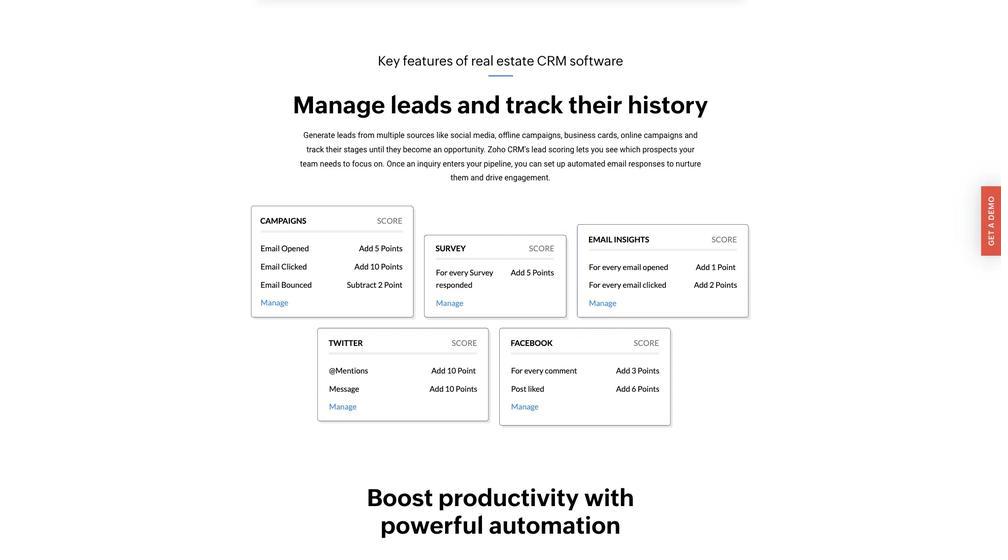 Task type: describe. For each thing, give the bounding box(es) containing it.
automation
[[489, 512, 621, 539]]

0 horizontal spatial an
[[407, 159, 415, 168]]

software
[[570, 53, 623, 69]]

set
[[544, 159, 555, 168]]

1 horizontal spatial your
[[679, 145, 695, 154]]

generate leads from multiple sources like social media, offline campaigns, business cards, online campaigns and track their stages until they become an opportunity. zoho crm's lead scoring lets you see which prospects your team needs to focus on. once an inquiry enters your pipeline, you can set up automated email responses to nurture them and drive engagement.
[[300, 131, 701, 183]]

multiple
[[377, 131, 405, 140]]

sources
[[407, 131, 435, 140]]

drive
[[486, 173, 503, 183]]

like
[[437, 131, 448, 140]]

engagement.
[[505, 173, 551, 183]]

become
[[403, 145, 431, 154]]

history
[[628, 91, 708, 119]]

zoho
[[488, 145, 506, 154]]

inquiry
[[417, 159, 441, 168]]

manage
[[293, 91, 385, 119]]

0 vertical spatial and
[[457, 91, 501, 119]]

1 vertical spatial and
[[685, 131, 698, 140]]

them
[[451, 173, 469, 183]]

real estate lead scoring - zoho crm image
[[249, 205, 752, 429]]

get a demo
[[987, 196, 996, 246]]

a
[[987, 222, 996, 228]]

boost productivity with powerful automation
[[367, 484, 634, 539]]

nurture
[[676, 159, 701, 168]]

leads for and
[[390, 91, 452, 119]]

automated
[[567, 159, 605, 168]]

1 horizontal spatial an
[[433, 145, 442, 154]]

pipeline,
[[484, 159, 513, 168]]

boost
[[367, 484, 433, 512]]

scoring
[[548, 145, 574, 154]]

productivity
[[438, 484, 579, 512]]

track inside generate leads from multiple sources like social media, offline campaigns, business cards, online campaigns and track their stages until they become an opportunity. zoho crm's lead scoring lets you see which prospects your team needs to focus on. once an inquiry enters your pipeline, you can set up automated email responses to nurture them and drive engagement.
[[307, 145, 324, 154]]

get
[[987, 230, 996, 246]]

key features of real estate crm software
[[378, 53, 623, 69]]

focus
[[352, 159, 372, 168]]

lead
[[532, 145, 546, 154]]

see
[[606, 145, 618, 154]]

with
[[584, 484, 634, 512]]

get a demo link
[[981, 186, 1001, 256]]

1 horizontal spatial track
[[506, 91, 563, 119]]

0 horizontal spatial you
[[515, 159, 527, 168]]

which
[[620, 145, 641, 154]]

real
[[471, 53, 494, 69]]

campaigns
[[644, 131, 683, 140]]



Task type: locate. For each thing, give the bounding box(es) containing it.
1 vertical spatial an
[[407, 159, 415, 168]]

their up cards,
[[569, 91, 623, 119]]

crm
[[537, 53, 567, 69]]

features
[[403, 53, 453, 69]]

0 horizontal spatial track
[[307, 145, 324, 154]]

email
[[607, 159, 627, 168]]

business
[[564, 131, 596, 140]]

once
[[387, 159, 405, 168]]

1 to from the left
[[343, 159, 350, 168]]

and right campaigns
[[685, 131, 698, 140]]

you left see
[[591, 145, 604, 154]]

generate
[[303, 131, 335, 140]]

track down generate
[[307, 145, 324, 154]]

social
[[450, 131, 471, 140]]

1 horizontal spatial to
[[667, 159, 674, 168]]

from
[[358, 131, 375, 140]]

you
[[591, 145, 604, 154], [515, 159, 527, 168]]

their
[[569, 91, 623, 119], [326, 145, 342, 154]]

team
[[300, 159, 318, 168]]

leads for from
[[337, 131, 356, 140]]

powerful
[[380, 512, 484, 539]]

needs
[[320, 159, 341, 168]]

1 horizontal spatial their
[[569, 91, 623, 119]]

campaigns,
[[522, 131, 562, 140]]

online
[[621, 131, 642, 140]]

to
[[343, 159, 350, 168], [667, 159, 674, 168]]

media,
[[473, 131, 496, 140]]

they
[[386, 145, 401, 154]]

0 vertical spatial their
[[569, 91, 623, 119]]

you down crm's
[[515, 159, 527, 168]]

1 horizontal spatial leads
[[390, 91, 452, 119]]

lets
[[576, 145, 589, 154]]

and up media,
[[457, 91, 501, 119]]

0 horizontal spatial your
[[467, 159, 482, 168]]

leads up "sources"
[[390, 91, 452, 119]]

your up nurture
[[679, 145, 695, 154]]

crm's
[[508, 145, 530, 154]]

1 horizontal spatial you
[[591, 145, 604, 154]]

an right once at the top of page
[[407, 159, 415, 168]]

their up the needs
[[326, 145, 342, 154]]

prospects
[[642, 145, 677, 154]]

up
[[557, 159, 565, 168]]

key
[[378, 53, 400, 69]]

1 vertical spatial your
[[467, 159, 482, 168]]

track up campaigns,
[[506, 91, 563, 119]]

0 vertical spatial your
[[679, 145, 695, 154]]

to left focus
[[343, 159, 350, 168]]

0 vertical spatial an
[[433, 145, 442, 154]]

until
[[369, 145, 384, 154]]

1 vertical spatial leads
[[337, 131, 356, 140]]

demo
[[987, 196, 996, 220]]

1 vertical spatial track
[[307, 145, 324, 154]]

0 vertical spatial you
[[591, 145, 604, 154]]

responses
[[629, 159, 665, 168]]

manage leads and track their history
[[293, 91, 708, 119]]

an
[[433, 145, 442, 154], [407, 159, 415, 168]]

stages
[[344, 145, 367, 154]]

0 vertical spatial leads
[[390, 91, 452, 119]]

opportunity.
[[444, 145, 486, 154]]

an down the like
[[433, 145, 442, 154]]

leads inside generate leads from multiple sources like social media, offline campaigns, business cards, online campaigns and track their stages until they become an opportunity. zoho crm's lead scoring lets you see which prospects your team needs to focus on. once an inquiry enters your pipeline, you can set up automated email responses to nurture them and drive engagement.
[[337, 131, 356, 140]]

enters
[[443, 159, 465, 168]]

track
[[506, 91, 563, 119], [307, 145, 324, 154]]

leads
[[390, 91, 452, 119], [337, 131, 356, 140]]

0 vertical spatial track
[[506, 91, 563, 119]]

0 horizontal spatial their
[[326, 145, 342, 154]]

0 horizontal spatial to
[[343, 159, 350, 168]]

your
[[679, 145, 695, 154], [467, 159, 482, 168]]

offline
[[498, 131, 520, 140]]

can
[[529, 159, 542, 168]]

and
[[457, 91, 501, 119], [685, 131, 698, 140], [471, 173, 484, 183]]

of
[[456, 53, 468, 69]]

and left drive
[[471, 173, 484, 183]]

1 vertical spatial their
[[326, 145, 342, 154]]

2 vertical spatial and
[[471, 173, 484, 183]]

estate
[[496, 53, 534, 69]]

cards,
[[598, 131, 619, 140]]

leads up stages
[[337, 131, 356, 140]]

1 vertical spatial you
[[515, 159, 527, 168]]

your down opportunity.
[[467, 159, 482, 168]]

their inside generate leads from multiple sources like social media, offline campaigns, business cards, online campaigns and track their stages until they become an opportunity. zoho crm's lead scoring lets you see which prospects your team needs to focus on. once an inquiry enters your pipeline, you can set up automated email responses to nurture them and drive engagement.
[[326, 145, 342, 154]]

0 horizontal spatial leads
[[337, 131, 356, 140]]

on.
[[374, 159, 385, 168]]

to down prospects
[[667, 159, 674, 168]]

2 to from the left
[[667, 159, 674, 168]]



Task type: vqa. For each thing, say whether or not it's contained in the screenshot.
bottom Their
yes



